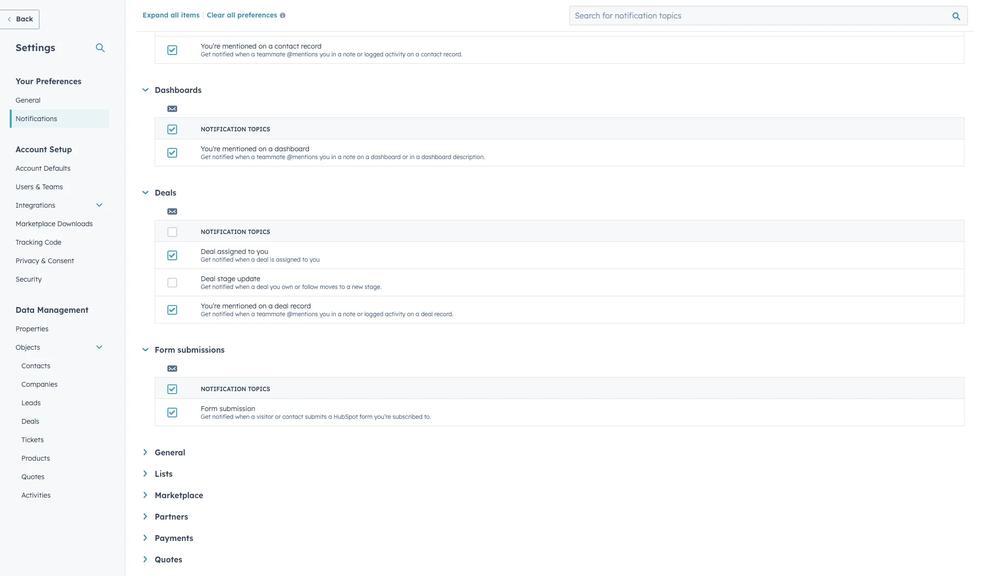 Task type: vqa. For each thing, say whether or not it's contained in the screenshot.
teams
yes



Task type: describe. For each thing, give the bounding box(es) containing it.
caret image for form submissions
[[142, 348, 149, 352]]

caret image for lists
[[144, 471, 147, 477]]

form submissions button
[[142, 345, 965, 355]]

form submission get notified when a visitor or contact submits a hubspot form you're subscribed to.
[[201, 405, 431, 421]]

companies
[[21, 380, 58, 389]]

tracking code link
[[10, 233, 109, 252]]

you're mentioned on a contact record get notified when a teammate @mentions you in a note or logged activity on a contact record.
[[201, 42, 463, 58]]

marketplace for marketplace
[[155, 491, 203, 501]]

in inside you're mentioned on a contact record get notified when a teammate @mentions you in a note or logged activity on a contact record.
[[331, 51, 336, 58]]

objects button
[[10, 338, 109, 357]]

lists button
[[144, 469, 965, 479]]

dashboards button
[[142, 85, 965, 95]]

marketplace downloads
[[16, 220, 93, 228]]

update
[[237, 275, 260, 283]]

quotes inside data management element
[[21, 473, 44, 482]]

deals inside data management element
[[21, 417, 39, 426]]

form for form submissions
[[155, 345, 175, 355]]

code
[[45, 238, 61, 247]]

0 horizontal spatial assigned
[[217, 247, 246, 256]]

preferences
[[36, 76, 82, 86]]

deal for deal assigned to you
[[201, 247, 216, 256]]

account setup
[[16, 145, 72, 154]]

subscribed
[[393, 413, 423, 421]]

activity for you're mentioned on a contact record
[[385, 51, 406, 58]]

notified inside deal assigned to you get notified when a deal is assigned to you
[[212, 256, 234, 263]]

record for deal
[[291, 302, 311, 311]]

data management element
[[10, 305, 109, 562]]

activities link
[[10, 486, 109, 505]]

topics for form submissions
[[248, 386, 270, 393]]

your
[[16, 76, 34, 86]]

account defaults link
[[10, 159, 109, 178]]

integrations button
[[10, 196, 109, 215]]

users & teams link
[[10, 178, 109, 196]]

when inside you're mentioned on a contact record get notified when a teammate @mentions you in a note or logged activity on a contact record.
[[235, 51, 250, 58]]

partners button
[[144, 512, 965, 522]]

downloads
[[57, 220, 93, 228]]

when inside deal stage update get notified when a deal you own or follow moves to a new stage.
[[235, 283, 250, 291]]

back link
[[0, 10, 39, 29]]

your preferences element
[[10, 76, 109, 128]]

products
[[21, 454, 50, 463]]

objects
[[16, 343, 40, 352]]

setup
[[49, 145, 72, 154]]

users
[[16, 183, 34, 191]]

record. for you're mentioned on a contact record
[[444, 51, 463, 58]]

0 horizontal spatial to
[[248, 247, 255, 256]]

or inside you're mentioned on a dashboard get notified when a teammate @mentions you in a note on a dashboard or in a dashboard description.
[[403, 153, 408, 161]]

leads
[[21, 399, 41, 408]]

get inside you're mentioned on a contact record get notified when a teammate @mentions you in a note or logged activity on a contact record.
[[201, 51, 211, 58]]

deal inside deal stage update get notified when a deal you own or follow moves to a new stage.
[[257, 283, 269, 291]]

notification for deals
[[201, 228, 246, 236]]

payments button
[[144, 534, 965, 543]]

all for expand
[[171, 11, 179, 19]]

deal stage update get notified when a deal you own or follow moves to a new stage.
[[201, 275, 382, 291]]

teams
[[42, 183, 63, 191]]

1 horizontal spatial deals
[[155, 188, 176, 198]]

mentioned for dashboard
[[222, 145, 257, 153]]

submits
[[305, 413, 327, 421]]

notified inside you're mentioned on a contact record get notified when a teammate @mentions you in a note or logged activity on a contact record.
[[212, 51, 234, 58]]

you inside you're mentioned on a dashboard get notified when a teammate @mentions you in a note on a dashboard or in a dashboard description.
[[320, 153, 330, 161]]

@mentions for deal stage update
[[287, 311, 318, 318]]

you're for you're mentioned on a contact record get notified when a teammate @mentions you in a note or logged activity on a contact record.
[[201, 42, 220, 51]]

you're for you're mentioned on a company record
[[201, 15, 220, 23]]

expand
[[143, 11, 169, 19]]

management
[[37, 305, 89, 315]]

logged for you're mentioned on a deal record
[[365, 311, 384, 318]]

form submissions
[[155, 345, 225, 355]]

tracking code
[[16, 238, 61, 247]]

expand all items button
[[143, 11, 200, 19]]

get inside form submission get notified when a visitor or contact submits a hubspot form you're subscribed to.
[[201, 413, 211, 421]]

deals button
[[142, 188, 965, 198]]

or inside you're mentioned on a contact record get notified when a teammate @mentions you in a note or logged activity on a contact record.
[[357, 51, 363, 58]]

companies link
[[10, 375, 109, 394]]

stage
[[217, 275, 236, 283]]

& for users
[[35, 183, 40, 191]]

record for contact
[[301, 42, 322, 51]]

deal assigned to you get notified when a deal is assigned to you
[[201, 247, 320, 263]]

back
[[16, 15, 33, 23]]

caret image for general
[[144, 449, 147, 456]]

quotes button
[[144, 555, 965, 565]]

notified inside you're mentioned on a dashboard get notified when a teammate @mentions you in a note on a dashboard or in a dashboard description.
[[212, 153, 234, 161]]

you're for you're mentioned on a deal record get notified when a teammate @mentions you in a note or logged activity on a deal record.
[[201, 302, 220, 311]]

1 horizontal spatial assigned
[[276, 256, 301, 263]]

you're for you're mentioned on a dashboard get notified when a teammate @mentions you in a note on a dashboard or in a dashboard description.
[[201, 145, 220, 153]]

deal for deal stage update
[[201, 275, 216, 283]]

contacts link
[[10, 357, 109, 375]]

privacy & consent
[[16, 257, 74, 265]]

when inside form submission get notified when a visitor or contact submits a hubspot form you're subscribed to.
[[235, 413, 250, 421]]

users & teams
[[16, 183, 63, 191]]

dashboards
[[155, 85, 202, 95]]

new
[[352, 283, 363, 291]]

clear all preferences button
[[207, 10, 290, 22]]

follow
[[302, 283, 318, 291]]

moves
[[320, 283, 338, 291]]

privacy
[[16, 257, 39, 265]]

properties link
[[10, 320, 109, 338]]

account for account setup
[[16, 145, 47, 154]]

you're
[[375, 413, 391, 421]]

caret image for partners
[[144, 514, 147, 520]]

topics for deals
[[248, 228, 270, 236]]

items
[[181, 11, 200, 19]]

1 horizontal spatial dashboard
[[371, 153, 401, 161]]

stage.
[[365, 283, 382, 291]]

general button
[[144, 448, 965, 458]]

caret image for payments
[[144, 535, 147, 541]]

get inside deal stage update get notified when a deal you own or follow moves to a new stage.
[[201, 283, 211, 291]]

logged for you're mentioned on a contact record
[[365, 51, 384, 58]]

account for account defaults
[[16, 164, 42, 173]]

form for form submission get notified when a visitor or contact submits a hubspot form you're subscribed to.
[[201, 405, 218, 413]]



Task type: locate. For each thing, give the bounding box(es) containing it.
2 topics from the top
[[248, 228, 270, 236]]

1 vertical spatial account
[[16, 164, 42, 173]]

1 horizontal spatial form
[[201, 405, 218, 413]]

consent
[[48, 257, 74, 265]]

caret image inside dashboards dropdown button
[[142, 88, 149, 92]]

@mentions for you're mentioned on a company record
[[287, 51, 318, 58]]

0 horizontal spatial quotes
[[21, 473, 44, 482]]

1 vertical spatial deals
[[21, 417, 39, 426]]

when inside you're mentioned on a deal record get notified when a teammate @mentions you in a note or logged activity on a deal record.
[[235, 311, 250, 318]]

0 vertical spatial form
[[155, 345, 175, 355]]

0 vertical spatial notification
[[201, 126, 246, 133]]

1 horizontal spatial marketplace
[[155, 491, 203, 501]]

assigned up stage at left top
[[217, 247, 246, 256]]

lists
[[155, 469, 173, 479]]

1 vertical spatial @mentions
[[287, 153, 318, 161]]

2 vertical spatial note
[[343, 311, 356, 318]]

caret image
[[142, 88, 149, 92], [142, 191, 149, 194], [144, 449, 147, 456], [144, 471, 147, 477], [144, 492, 147, 499], [144, 557, 147, 563]]

general up lists at bottom
[[155, 448, 185, 458]]

to.
[[424, 413, 431, 421]]

0 vertical spatial topics
[[248, 126, 270, 133]]

6 when from the top
[[235, 413, 250, 421]]

record. inside you're mentioned on a contact record get notified when a teammate @mentions you in a note or logged activity on a contact record.
[[444, 51, 463, 58]]

1 horizontal spatial quotes
[[155, 555, 182, 565]]

form inside form submission get notified when a visitor or contact submits a hubspot form you're subscribed to.
[[201, 405, 218, 413]]

partners
[[155, 512, 188, 522]]

Search for notification topics search field
[[570, 6, 969, 25]]

record
[[307, 15, 327, 23], [301, 42, 322, 51], [291, 302, 311, 311]]

or
[[357, 51, 363, 58], [403, 153, 408, 161], [295, 283, 301, 291], [357, 311, 363, 318], [275, 413, 281, 421]]

submissions
[[178, 345, 225, 355]]

mentioned for company
[[222, 15, 257, 23]]

2 notification topics from the top
[[201, 228, 270, 236]]

get inside you're mentioned on a deal record get notified when a teammate @mentions you in a note or logged activity on a deal record.
[[201, 311, 211, 318]]

0 vertical spatial notification topics
[[201, 126, 270, 133]]

record. inside you're mentioned on a deal record get notified when a teammate @mentions you in a note or logged activity on a deal record.
[[435, 311, 454, 318]]

& inside 'link'
[[35, 183, 40, 191]]

3 notification topics from the top
[[201, 386, 270, 393]]

deal
[[201, 247, 216, 256], [201, 275, 216, 283]]

2 @mentions from the top
[[287, 153, 318, 161]]

1 mentioned from the top
[[222, 15, 257, 23]]

caret image inside marketplace 'dropdown button'
[[144, 492, 147, 499]]

6 notified from the top
[[212, 413, 234, 421]]

submission
[[220, 405, 255, 413]]

assigned
[[217, 247, 246, 256], [276, 256, 301, 263]]

all inside button
[[227, 11, 235, 19]]

mentioned for deal
[[222, 302, 257, 311]]

notified inside deal stage update get notified when a deal you own or follow moves to a new stage.
[[212, 283, 234, 291]]

2 horizontal spatial dashboard
[[422, 153, 452, 161]]

3 get from the top
[[201, 256, 211, 263]]

2 teammate from the top
[[257, 153, 285, 161]]

3 note from the top
[[343, 311, 356, 318]]

4 when from the top
[[235, 283, 250, 291]]

1 horizontal spatial to
[[302, 256, 308, 263]]

caret image inside payments dropdown button
[[144, 535, 147, 541]]

account
[[16, 145, 47, 154], [16, 164, 42, 173]]

3 notification from the top
[[201, 386, 246, 393]]

0 horizontal spatial dashboard
[[275, 145, 310, 153]]

0 vertical spatial record
[[307, 15, 327, 23]]

teammate
[[257, 51, 285, 58], [257, 153, 285, 161], [257, 311, 285, 318]]

logged inside you're mentioned on a deal record get notified when a teammate @mentions you in a note or logged activity on a deal record.
[[365, 311, 384, 318]]

2 logged from the top
[[365, 311, 384, 318]]

1 horizontal spatial all
[[227, 11, 235, 19]]

6 get from the top
[[201, 413, 211, 421]]

dashboard
[[275, 145, 310, 153], [371, 153, 401, 161], [422, 153, 452, 161]]

1 vertical spatial notification
[[201, 228, 246, 236]]

marketplace up the partners
[[155, 491, 203, 501]]

all
[[171, 11, 179, 19], [227, 11, 235, 19]]

mentioned
[[222, 15, 257, 23], [222, 42, 257, 51], [222, 145, 257, 153], [222, 302, 257, 311]]

activities
[[21, 491, 51, 500]]

security link
[[10, 270, 109, 289]]

2 mentioned from the top
[[222, 42, 257, 51]]

marketplace downloads link
[[10, 215, 109, 233]]

marketplace down integrations
[[16, 220, 55, 228]]

1 vertical spatial notification topics
[[201, 228, 270, 236]]

caret image inside general dropdown button
[[144, 449, 147, 456]]

1 vertical spatial deal
[[201, 275, 216, 283]]

2 vertical spatial caret image
[[144, 535, 147, 541]]

deal inside deal assigned to you get notified when a deal is assigned to you
[[257, 256, 269, 263]]

teammate inside you're mentioned on a deal record get notified when a teammate @mentions you in a note or logged activity on a deal record.
[[257, 311, 285, 318]]

record down follow on the left of the page
[[291, 302, 311, 311]]

integrations
[[16, 201, 55, 210]]

you're mentioned on a deal record get notified when a teammate @mentions you in a note or logged activity on a deal record.
[[201, 302, 454, 318]]

1 get from the top
[[201, 51, 211, 58]]

notification for form submissions
[[201, 386, 246, 393]]

record down the "company" at the top
[[301, 42, 322, 51]]

hubspot
[[334, 413, 358, 421]]

you
[[320, 51, 330, 58], [320, 153, 330, 161], [257, 247, 268, 256], [310, 256, 320, 263], [270, 283, 280, 291], [320, 311, 330, 318]]

2 when from the top
[[235, 153, 250, 161]]

general down your at the left top of the page
[[16, 96, 41, 105]]

topics
[[248, 126, 270, 133], [248, 228, 270, 236], [248, 386, 270, 393]]

note inside you're mentioned on a contact record get notified when a teammate @mentions you in a note or logged activity on a contact record.
[[343, 51, 356, 58]]

record. for you're mentioned on a deal record
[[435, 311, 454, 318]]

2 notified from the top
[[212, 153, 234, 161]]

mentioned inside you're mentioned on a deal record get notified when a teammate @mentions you in a note or logged activity on a deal record.
[[222, 302, 257, 311]]

mentioned inside you're mentioned on a contact record get notified when a teammate @mentions you in a note or logged activity on a contact record.
[[222, 42, 257, 51]]

or inside you're mentioned on a deal record get notified when a teammate @mentions you in a note or logged activity on a deal record.
[[357, 311, 363, 318]]

1 vertical spatial logged
[[365, 311, 384, 318]]

1 vertical spatial quotes
[[155, 555, 182, 565]]

to inside deal stage update get notified when a deal you own or follow moves to a new stage.
[[340, 283, 345, 291]]

caret image for dashboards
[[142, 88, 149, 92]]

in
[[331, 51, 336, 58], [331, 153, 336, 161], [410, 153, 415, 161], [331, 311, 336, 318]]

you're mentioned on a company record
[[201, 15, 327, 23]]

tickets link
[[10, 431, 109, 449]]

notification topics
[[201, 126, 270, 133], [201, 228, 270, 236], [201, 386, 270, 393]]

1 logged from the top
[[365, 51, 384, 58]]

data management
[[16, 305, 89, 315]]

3 you're from the top
[[201, 145, 220, 153]]

mentioned for contact
[[222, 42, 257, 51]]

1 vertical spatial &
[[41, 257, 46, 265]]

leads link
[[10, 394, 109, 412]]

quotes down payments
[[155, 555, 182, 565]]

clear
[[207, 11, 225, 19]]

assigned right is
[[276, 256, 301, 263]]

you inside you're mentioned on a deal record get notified when a teammate @mentions you in a note or logged activity on a deal record.
[[320, 311, 330, 318]]

0 vertical spatial &
[[35, 183, 40, 191]]

3 mentioned from the top
[[222, 145, 257, 153]]

marketplace button
[[144, 491, 965, 501]]

quotes down products
[[21, 473, 44, 482]]

in inside you're mentioned on a deal record get notified when a teammate @mentions you in a note or logged activity on a deal record.
[[331, 311, 336, 318]]

note
[[343, 51, 356, 58], [343, 153, 356, 161], [343, 311, 356, 318]]

own
[[282, 283, 293, 291]]

@mentions inside you're mentioned on a dashboard get notified when a teammate @mentions you in a note on a dashboard or in a dashboard description.
[[287, 153, 318, 161]]

or inside form submission get notified when a visitor or contact submits a hubspot form you're subscribed to.
[[275, 413, 281, 421]]

tracking
[[16, 238, 43, 247]]

2 you're from the top
[[201, 42, 220, 51]]

1 teammate from the top
[[257, 51, 285, 58]]

1 deal from the top
[[201, 247, 216, 256]]

& for privacy
[[41, 257, 46, 265]]

you inside you're mentioned on a contact record get notified when a teammate @mentions you in a note or logged activity on a contact record.
[[320, 51, 330, 58]]

0 vertical spatial activity
[[385, 51, 406, 58]]

notified inside form submission get notified when a visitor or contact submits a hubspot form you're subscribed to.
[[212, 413, 234, 421]]

@mentions inside you're mentioned on a deal record get notified when a teammate @mentions you in a note or logged activity on a deal record.
[[287, 311, 318, 318]]

note inside you're mentioned on a dashboard get notified when a teammate @mentions you in a note on a dashboard or in a dashboard description.
[[343, 153, 356, 161]]

0 vertical spatial record.
[[444, 51, 463, 58]]

you're inside you're mentioned on a dashboard get notified when a teammate @mentions you in a note on a dashboard or in a dashboard description.
[[201, 145, 220, 153]]

caret image for marketplace
[[144, 492, 147, 499]]

notifications link
[[10, 110, 109, 128]]

4 mentioned from the top
[[222, 302, 257, 311]]

description.
[[453, 153, 485, 161]]

2 account from the top
[[16, 164, 42, 173]]

notification
[[201, 126, 246, 133], [201, 228, 246, 236], [201, 386, 246, 393]]

1 vertical spatial activity
[[385, 311, 406, 318]]

a inside deal assigned to you get notified when a deal is assigned to you
[[251, 256, 255, 263]]

1 vertical spatial caret image
[[144, 514, 147, 520]]

all left items
[[171, 11, 179, 19]]

0 vertical spatial quotes
[[21, 473, 44, 482]]

notification topics for deals
[[201, 228, 270, 236]]

notification for dashboards
[[201, 126, 246, 133]]

0 horizontal spatial all
[[171, 11, 179, 19]]

& right users on the top of the page
[[35, 183, 40, 191]]

5 get from the top
[[201, 311, 211, 318]]

you inside deal stage update get notified when a deal you own or follow moves to a new stage.
[[270, 283, 280, 291]]

caret image inside deals dropdown button
[[142, 191, 149, 194]]

topics for dashboards
[[248, 126, 270, 133]]

2 vertical spatial record
[[291, 302, 311, 311]]

0 horizontal spatial form
[[155, 345, 175, 355]]

1 you're from the top
[[201, 15, 220, 23]]

1 vertical spatial teammate
[[257, 153, 285, 161]]

0 vertical spatial caret image
[[142, 348, 149, 352]]

2 vertical spatial notification topics
[[201, 386, 270, 393]]

caret image left form submissions
[[142, 348, 149, 352]]

3 @mentions from the top
[[287, 311, 318, 318]]

1 vertical spatial note
[[343, 153, 356, 161]]

2 horizontal spatial to
[[340, 283, 345, 291]]

contacts
[[21, 362, 50, 371]]

contact
[[275, 42, 299, 51], [421, 51, 442, 58], [283, 413, 304, 421]]

0 vertical spatial note
[[343, 51, 356, 58]]

3 teammate from the top
[[257, 311, 285, 318]]

1 @mentions from the top
[[287, 51, 318, 58]]

2 all from the left
[[227, 11, 235, 19]]

form
[[155, 345, 175, 355], [201, 405, 218, 413]]

3 notified from the top
[[212, 256, 234, 263]]

1 vertical spatial marketplace
[[155, 491, 203, 501]]

preferences
[[237, 11, 277, 19]]

record inside you're mentioned on a deal record get notified when a teammate @mentions you in a note or logged activity on a deal record.
[[291, 302, 311, 311]]

or inside deal stage update get notified when a deal you own or follow moves to a new stage.
[[295, 283, 301, 291]]

@mentions
[[287, 51, 318, 58], [287, 153, 318, 161], [287, 311, 318, 318]]

1 activity from the top
[[385, 51, 406, 58]]

5 when from the top
[[235, 311, 250, 318]]

record.
[[444, 51, 463, 58], [435, 311, 454, 318]]

marketplace for marketplace downloads
[[16, 220, 55, 228]]

teammate inside you're mentioned on a contact record get notified when a teammate @mentions you in a note or logged activity on a contact record.
[[257, 51, 285, 58]]

@mentions inside you're mentioned on a contact record get notified when a teammate @mentions you in a note or logged activity on a contact record.
[[287, 51, 318, 58]]

quotes link
[[10, 468, 109, 486]]

deals
[[155, 188, 176, 198], [21, 417, 39, 426]]

mentioned inside you're mentioned on a dashboard get notified when a teammate @mentions you in a note on a dashboard or in a dashboard description.
[[222, 145, 257, 153]]

account defaults
[[16, 164, 71, 173]]

&
[[35, 183, 40, 191], [41, 257, 46, 265]]

2 activity from the top
[[385, 311, 406, 318]]

data
[[16, 305, 35, 315]]

1 note from the top
[[343, 51, 356, 58]]

teammate for you're mentioned on a company record
[[257, 51, 285, 58]]

tickets
[[21, 436, 44, 445]]

2 notification from the top
[[201, 228, 246, 236]]

defaults
[[44, 164, 71, 173]]

note inside you're mentioned on a deal record get notified when a teammate @mentions you in a note or logged activity on a deal record.
[[343, 311, 356, 318]]

record right the "company" at the top
[[307, 15, 327, 23]]

contact inside form submission get notified when a visitor or contact submits a hubspot form you're subscribed to.
[[283, 413, 304, 421]]

company
[[275, 15, 305, 23]]

you're inside you're mentioned on a deal record get notified when a teammate @mentions you in a note or logged activity on a deal record.
[[201, 302, 220, 311]]

note for deal stage update
[[343, 311, 356, 318]]

form
[[360, 413, 373, 421]]

payments
[[155, 534, 193, 543]]

1 vertical spatial record
[[301, 42, 322, 51]]

all right clear
[[227, 11, 235, 19]]

expand all items
[[143, 11, 200, 19]]

1 account from the top
[[16, 145, 47, 154]]

1 notification from the top
[[201, 126, 246, 133]]

0 vertical spatial deal
[[201, 247, 216, 256]]

note for you're mentioned on a company record
[[343, 51, 356, 58]]

to right moves
[[340, 283, 345, 291]]

when inside you're mentioned on a dashboard get notified when a teammate @mentions you in a note on a dashboard or in a dashboard description.
[[235, 153, 250, 161]]

products link
[[10, 449, 109, 468]]

caret image inside partners dropdown button
[[144, 514, 147, 520]]

1 horizontal spatial general
[[155, 448, 185, 458]]

0 horizontal spatial &
[[35, 183, 40, 191]]

notification topics for dashboards
[[201, 126, 270, 133]]

4 you're from the top
[[201, 302, 220, 311]]

1 vertical spatial general
[[155, 448, 185, 458]]

2 deal from the top
[[201, 275, 216, 283]]

general inside your preferences element
[[16, 96, 41, 105]]

logged inside you're mentioned on a contact record get notified when a teammate @mentions you in a note or logged activity on a contact record.
[[365, 51, 384, 58]]

caret image for deals
[[142, 191, 149, 194]]

2 get from the top
[[201, 153, 211, 161]]

5 notified from the top
[[212, 311, 234, 318]]

deal inside deal assigned to you get notified when a deal is assigned to you
[[201, 247, 216, 256]]

record inside you're mentioned on a contact record get notified when a teammate @mentions you in a note or logged activity on a contact record.
[[301, 42, 322, 51]]

you're inside you're mentioned on a contact record get notified when a teammate @mentions you in a note or logged activity on a contact record.
[[201, 42, 220, 51]]

all for clear
[[227, 11, 235, 19]]

marketplace inside marketplace downloads link
[[16, 220, 55, 228]]

when inside deal assigned to you get notified when a deal is assigned to you
[[235, 256, 250, 263]]

4 notified from the top
[[212, 283, 234, 291]]

general link
[[10, 91, 109, 110]]

notified inside you're mentioned on a deal record get notified when a teammate @mentions you in a note or logged activity on a deal record.
[[212, 311, 234, 318]]

general
[[16, 96, 41, 105], [155, 448, 185, 458]]

3 topics from the top
[[248, 386, 270, 393]]

form left submission
[[201, 405, 218, 413]]

account setup element
[[10, 144, 109, 289]]

0 vertical spatial general
[[16, 96, 41, 105]]

caret image inside the form submissions dropdown button
[[142, 348, 149, 352]]

caret image left payments
[[144, 535, 147, 541]]

quotes
[[21, 473, 44, 482], [155, 555, 182, 565]]

caret image for quotes
[[144, 557, 147, 563]]

caret image
[[142, 348, 149, 352], [144, 514, 147, 520], [144, 535, 147, 541]]

1 notification topics from the top
[[201, 126, 270, 133]]

teammate inside you're mentioned on a dashboard get notified when a teammate @mentions you in a note on a dashboard or in a dashboard description.
[[257, 153, 285, 161]]

record for company
[[307, 15, 327, 23]]

0 horizontal spatial marketplace
[[16, 220, 55, 228]]

caret image left the partners
[[144, 514, 147, 520]]

1 vertical spatial topics
[[248, 228, 270, 236]]

0 vertical spatial marketplace
[[16, 220, 55, 228]]

activity inside you're mentioned on a contact record get notified when a teammate @mentions you in a note or logged activity on a contact record.
[[385, 51, 406, 58]]

clear all preferences
[[207, 11, 277, 19]]

0 horizontal spatial general
[[16, 96, 41, 105]]

security
[[16, 275, 42, 284]]

account up account defaults
[[16, 145, 47, 154]]

to
[[248, 247, 255, 256], [302, 256, 308, 263], [340, 283, 345, 291]]

1 when from the top
[[235, 51, 250, 58]]

1 all from the left
[[171, 11, 179, 19]]

2 vertical spatial notification
[[201, 386, 246, 393]]

to left is
[[248, 247, 255, 256]]

you're mentioned on a dashboard get notified when a teammate @mentions you in a note on a dashboard or in a dashboard description.
[[201, 145, 485, 161]]

your preferences
[[16, 76, 82, 86]]

0 vertical spatial teammate
[[257, 51, 285, 58]]

visitor
[[257, 413, 274, 421]]

is
[[270, 256, 275, 263]]

to up deal stage update get notified when a deal you own or follow moves to a new stage.
[[302, 256, 308, 263]]

properties
[[16, 325, 48, 334]]

deal inside deal stage update get notified when a deal you own or follow moves to a new stage.
[[201, 275, 216, 283]]

2 vertical spatial teammate
[[257, 311, 285, 318]]

4 get from the top
[[201, 283, 211, 291]]

1 vertical spatial record.
[[435, 311, 454, 318]]

notification topics for form submissions
[[201, 386, 270, 393]]

caret image inside quotes dropdown button
[[144, 557, 147, 563]]

activity inside you're mentioned on a deal record get notified when a teammate @mentions you in a note or logged activity on a deal record.
[[385, 311, 406, 318]]

activity for you're mentioned on a deal record
[[385, 311, 406, 318]]

0 horizontal spatial deals
[[21, 417, 39, 426]]

0 vertical spatial @mentions
[[287, 51, 318, 58]]

get inside you're mentioned on a dashboard get notified when a teammate @mentions you in a note on a dashboard or in a dashboard description.
[[201, 153, 211, 161]]

get inside deal assigned to you get notified when a deal is assigned to you
[[201, 256, 211, 263]]

2 vertical spatial topics
[[248, 386, 270, 393]]

3 when from the top
[[235, 256, 250, 263]]

1 vertical spatial form
[[201, 405, 218, 413]]

caret image inside lists dropdown button
[[144, 471, 147, 477]]

0 vertical spatial logged
[[365, 51, 384, 58]]

0 vertical spatial deals
[[155, 188, 176, 198]]

settings
[[16, 41, 55, 54]]

& right the privacy
[[41, 257, 46, 265]]

1 topics from the top
[[248, 126, 270, 133]]

when
[[235, 51, 250, 58], [235, 153, 250, 161], [235, 256, 250, 263], [235, 283, 250, 291], [235, 311, 250, 318], [235, 413, 250, 421]]

1 horizontal spatial &
[[41, 257, 46, 265]]

form left submissions
[[155, 345, 175, 355]]

notifications
[[16, 114, 57, 123]]

2 vertical spatial @mentions
[[287, 311, 318, 318]]

0 vertical spatial account
[[16, 145, 47, 154]]

account up users on the top of the page
[[16, 164, 42, 173]]

2 note from the top
[[343, 153, 356, 161]]

teammate for deal stage update
[[257, 311, 285, 318]]

on
[[259, 15, 267, 23], [259, 42, 267, 51], [407, 51, 414, 58], [259, 145, 267, 153], [357, 153, 364, 161], [259, 302, 267, 311], [407, 311, 414, 318]]

deals link
[[10, 412, 109, 431]]

1 notified from the top
[[212, 51, 234, 58]]

privacy & consent link
[[10, 252, 109, 270]]



